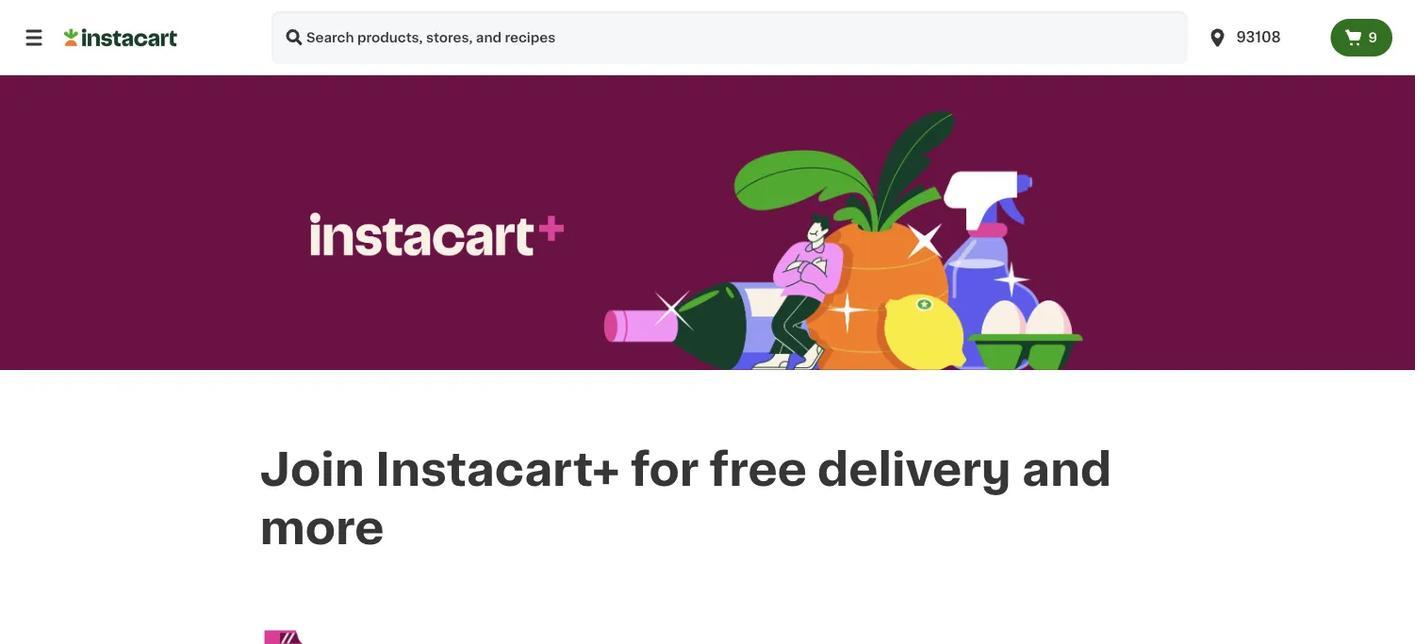 Task type: locate. For each thing, give the bounding box(es) containing it.
join
[[260, 448, 365, 493]]

and
[[1022, 448, 1112, 493]]

join instacart+ for free delivery and more
[[260, 448, 1123, 552]]

instacart logo image
[[64, 26, 177, 49]]

Search field
[[272, 11, 1188, 64]]

None search field
[[272, 11, 1188, 64]]



Task type: describe. For each thing, give the bounding box(es) containing it.
free
[[710, 448, 807, 493]]

93108 button
[[1206, 11, 1320, 64]]

9
[[1369, 31, 1378, 44]]

for
[[631, 448, 699, 493]]

more
[[260, 507, 384, 552]]

93108 button
[[1195, 11, 1331, 64]]

delivery
[[818, 448, 1011, 493]]

9 button
[[1331, 19, 1393, 57]]

93108
[[1237, 31, 1281, 44]]

instacart plus image
[[310, 213, 564, 256]]

instacart+
[[375, 448, 620, 493]]



Task type: vqa. For each thing, say whether or not it's contained in the screenshot.
THE $ 5 79 to the middle
no



